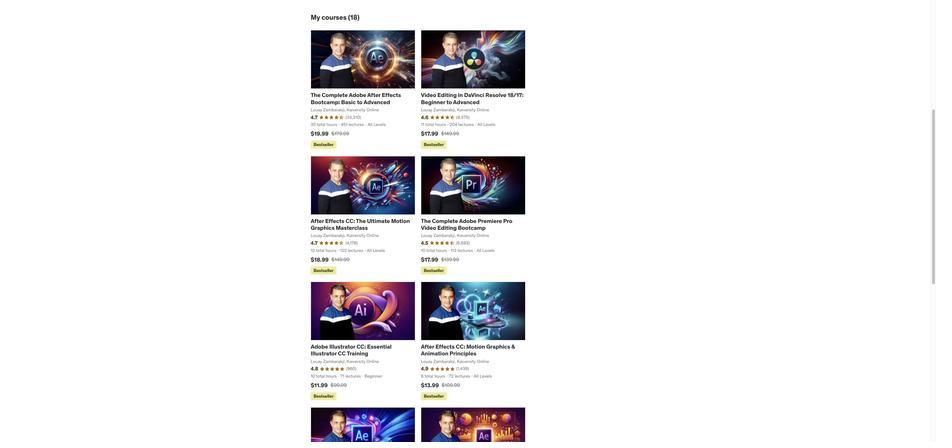 Task type: describe. For each thing, give the bounding box(es) containing it.
kaiversity inside the "after effects cc: motion graphics & animation principles louay zambarakji, kaiversity online"
[[457, 359, 476, 364]]

12 total hours
[[311, 248, 336, 253]]

35
[[311, 122, 316, 127]]

online inside the "after effects cc: motion graphics & animation principles louay zambarakji, kaiversity online"
[[477, 359, 489, 364]]

$19.99 $179.99
[[311, 130, 349, 137]]

training
[[347, 350, 368, 357]]

adobe for to
[[349, 91, 366, 99]]

after effects cc: the ultimate motion graphics masterclass link
[[311, 217, 410, 231]]

complete for editing
[[432, 217, 458, 224]]

0 horizontal spatial beginner
[[365, 373, 382, 379]]

ultimate
[[367, 217, 390, 224]]

the inside after effects cc: the ultimate motion graphics masterclass louay zambarakji, kaiversity online
[[356, 217, 366, 224]]

(33,310)
[[346, 114, 361, 120]]

kaiversity inside video editing in davinci resolve 18/17: beginner to advanced louay zambarakji, kaiversity online
[[457, 107, 476, 112]]

the complete adobe premiere pro video editing bootcamp link
[[421, 217, 512, 231]]

lectures for beginner
[[458, 122, 474, 127]]

zambarakji, inside 'the complete adobe after effects bootcamp: basic to advanced louay zambarakji, kaiversity online'
[[323, 107, 346, 112]]

hours for animation
[[434, 373, 445, 379]]

lectures for editing
[[458, 248, 473, 253]]

after effects cc: motion graphics & animation principles louay zambarakji, kaiversity online
[[421, 343, 515, 364]]

levels for the
[[373, 248, 385, 253]]

all for after
[[368, 122, 373, 127]]

total for video editing in davinci resolve 18/17: beginner to advanced
[[425, 122, 434, 127]]

motion inside after effects cc: the ultimate motion graphics masterclass louay zambarakji, kaiversity online
[[391, 217, 410, 224]]

71
[[340, 373, 344, 379]]

hours for training
[[326, 373, 337, 379]]

premiere
[[478, 217, 502, 224]]

masterclass
[[336, 224, 368, 231]]

$11.99
[[311, 382, 328, 389]]

$99.99
[[331, 382, 347, 388]]

the for bootcamp:
[[311, 91, 321, 99]]

illustrator up 4.8
[[311, 350, 337, 357]]

graphics inside the "after effects cc: motion graphics & animation principles louay zambarakji, kaiversity online"
[[486, 343, 510, 350]]

6 total hours
[[421, 373, 445, 379]]

(1,439)
[[456, 366, 469, 371]]

$11.99 $99.99
[[311, 382, 347, 389]]

kaiversity inside the complete adobe premiere pro video editing bootcamp louay zambarakji, kaiversity online
[[457, 233, 476, 238]]

my courses (18)
[[311, 13, 360, 22]]

adobe inside adobe illustrator cc: essential illustrator cc training louay zambarakji, kaiversity online
[[311, 343, 328, 350]]

bestseller for the complete adobe after effects bootcamp: basic to advanced
[[314, 142, 334, 147]]

online inside 'the complete adobe after effects bootcamp: basic to advanced louay zambarakji, kaiversity online'
[[367, 107, 379, 112]]

hours for editing
[[436, 248, 447, 253]]

to for basic
[[357, 98, 363, 105]]

11 total hours
[[421, 122, 446, 127]]

cc: for the
[[346, 217, 355, 224]]

total for after effects cc: motion graphics & animation principles
[[425, 373, 433, 379]]

effects for after effects cc: motion graphics & animation principles
[[436, 343, 455, 350]]

bestseller for adobe illustrator cc: essential illustrator cc training
[[314, 393, 334, 399]]

the complete adobe premiere pro video editing bootcamp louay zambarakji, kaiversity online
[[421, 217, 512, 238]]

18/17:
[[508, 91, 524, 99]]

advanced for after
[[364, 98, 390, 105]]

122 lectures
[[340, 248, 363, 253]]

advanced for davinci
[[453, 98, 480, 105]]

all for premiere
[[477, 248, 482, 253]]

courses
[[322, 13, 347, 22]]

the for video
[[421, 217, 431, 224]]

after for after effects cc: the ultimate motion graphics masterclass
[[311, 217, 324, 224]]

113 lectures
[[451, 248, 473, 253]]

after for after effects cc: motion graphics & animation principles
[[421, 343, 434, 350]]

kaiversity inside adobe illustrator cc: essential illustrator cc training louay zambarakji, kaiversity online
[[347, 359, 366, 364]]

total for the complete adobe premiere pro video editing bootcamp
[[426, 248, 435, 253]]

12
[[311, 248, 315, 253]]

bootcamp
[[458, 224, 486, 231]]

davinci
[[464, 91, 484, 99]]

$139.99
[[441, 256, 459, 263]]

4.8
[[311, 366, 318, 372]]

resolve
[[485, 91, 506, 99]]

bestseller for video editing in davinci resolve 18/17: beginner to advanced
[[424, 142, 444, 147]]

(6,683)
[[456, 240, 470, 246]]

$18.99 $149.99
[[311, 256, 350, 263]]

72
[[449, 373, 454, 379]]

online inside after effects cc: the ultimate motion graphics masterclass louay zambarakji, kaiversity online
[[367, 233, 379, 238]]

after effects cc: the ultimate motion graphics masterclass louay zambarakji, kaiversity online
[[311, 217, 410, 238]]

$17.99 $139.99
[[421, 256, 459, 263]]

204
[[450, 122, 457, 127]]

zambarakji, inside adobe illustrator cc: essential illustrator cc training louay zambarakji, kaiversity online
[[323, 359, 346, 364]]

louay inside video editing in davinci resolve 18/17: beginner to advanced louay zambarakji, kaiversity online
[[421, 107, 432, 112]]

the complete adobe after effects bootcamp: basic to advanced louay zambarakji, kaiversity online
[[311, 91, 401, 112]]

(18)
[[348, 13, 360, 22]]

basic
[[341, 98, 356, 105]]

6683 reviews element
[[456, 240, 470, 246]]

(8,575)
[[456, 114, 470, 120]]

all for davinci
[[478, 122, 482, 127]]

effects for after effects cc: the ultimate motion graphics masterclass
[[325, 217, 344, 224]]

all for the
[[367, 248, 372, 253]]

video editing in davinci resolve 18/17: beginner to advanced louay zambarakji, kaiversity online
[[421, 91, 524, 112]]

louay inside the "after effects cc: motion graphics & animation principles louay zambarakji, kaiversity online"
[[421, 359, 432, 364]]

4.7 for the complete adobe after effects bootcamp: basic to advanced
[[311, 114, 318, 121]]

11
[[421, 122, 424, 127]]

4.5
[[421, 240, 428, 246]]

bootcamp:
[[311, 98, 340, 105]]

lectures for training
[[345, 373, 361, 379]]

pro
[[503, 217, 512, 224]]

after effects cc: motion graphics & animation principles link
[[421, 343, 515, 357]]

louay inside 'the complete adobe after effects bootcamp: basic to advanced louay zambarakji, kaiversity online'
[[311, 107, 322, 112]]

bestseller for after effects cc: the ultimate motion graphics masterclass
[[314, 268, 334, 273]]

online inside video editing in davinci resolve 18/17: beginner to advanced louay zambarakji, kaiversity online
[[477, 107, 489, 112]]

lectures for animation
[[455, 373, 470, 379]]

video inside the complete adobe premiere pro video editing bootcamp louay zambarakji, kaiversity online
[[421, 224, 436, 231]]

editing inside the complete adobe premiere pro video editing bootcamp louay zambarakji, kaiversity online
[[437, 224, 457, 231]]

hours for basic
[[326, 122, 337, 127]]

4.9
[[421, 366, 428, 372]]



Task type: vqa. For each thing, say whether or not it's contained in the screenshot.


Task type: locate. For each thing, give the bounding box(es) containing it.
levels for after
[[374, 122, 386, 127]]

graphics
[[311, 224, 335, 231], [486, 343, 510, 350]]

33310 reviews element
[[346, 114, 361, 120]]

0 horizontal spatial 10 total hours
[[311, 373, 337, 379]]

essential
[[367, 343, 392, 350]]

levels right 122 lectures
[[373, 248, 385, 253]]

1 horizontal spatial motion
[[466, 343, 485, 350]]

$149.99 inside the $18.99 $149.99
[[332, 256, 350, 263]]

1 to from the left
[[357, 98, 363, 105]]

1 horizontal spatial 10
[[421, 248, 425, 253]]

&
[[511, 343, 515, 350]]

1 horizontal spatial beginner
[[421, 98, 445, 105]]

beginner
[[421, 98, 445, 105], [365, 373, 382, 379]]

all levels right 204 lectures
[[478, 122, 496, 127]]

total for the complete adobe after effects bootcamp: basic to advanced
[[317, 122, 325, 127]]

10
[[421, 248, 425, 253], [311, 373, 315, 379]]

cc: inside the "after effects cc: motion graphics & animation principles louay zambarakji, kaiversity online"
[[456, 343, 465, 350]]

1 vertical spatial beginner
[[365, 373, 382, 379]]

10 total hours up $11.99
[[311, 373, 337, 379]]

zambarakji,
[[323, 107, 346, 112], [433, 107, 456, 112], [323, 233, 346, 238], [433, 233, 456, 238], [323, 359, 346, 364], [433, 359, 456, 364]]

zambarakji, inside the "after effects cc: motion graphics & animation principles louay zambarakji, kaiversity online"
[[433, 359, 456, 364]]

$17.99
[[421, 130, 438, 137], [421, 256, 438, 263]]

0 horizontal spatial after
[[311, 217, 324, 224]]

10 for $17.99
[[421, 248, 425, 253]]

beginner inside video editing in davinci resolve 18/17: beginner to advanced louay zambarakji, kaiversity online
[[421, 98, 445, 105]]

bestseller down $17.99 $139.99 at the bottom
[[424, 268, 444, 273]]

adobe
[[349, 91, 366, 99], [459, 217, 477, 224], [311, 343, 328, 350]]

$109.99
[[442, 382, 460, 388]]

$17.99 down 4.5
[[421, 256, 438, 263]]

editing up "(6,683)"
[[437, 224, 457, 231]]

72 lectures
[[449, 373, 470, 379]]

to for beginner
[[446, 98, 452, 105]]

levels for motion
[[480, 373, 492, 379]]

the up 4.5
[[421, 217, 431, 224]]

all levels right 72 lectures
[[474, 373, 492, 379]]

graphics up 12 total hours
[[311, 224, 335, 231]]

kaiversity up (33,310)
[[347, 107, 366, 112]]

1 editing from the top
[[437, 91, 457, 99]]

my
[[311, 13, 320, 22]]

adobe illustrator cc: essential illustrator cc training link
[[311, 343, 392, 357]]

animation
[[421, 350, 448, 357]]

0 vertical spatial 10
[[421, 248, 425, 253]]

cc: inside adobe illustrator cc: essential illustrator cc training louay zambarakji, kaiversity online
[[357, 343, 366, 350]]

lectures
[[349, 122, 364, 127], [458, 122, 474, 127], [348, 248, 363, 253], [458, 248, 473, 253], [345, 373, 361, 379], [455, 373, 470, 379]]

all levels for after
[[368, 122, 386, 127]]

4.7 up 12
[[311, 240, 318, 246]]

motion
[[391, 217, 410, 224], [466, 343, 485, 350]]

0 vertical spatial 10 total hours
[[421, 248, 447, 253]]

hours
[[326, 122, 337, 127], [435, 122, 446, 127], [326, 248, 336, 253], [436, 248, 447, 253], [326, 373, 337, 379], [434, 373, 445, 379]]

total down 4.5
[[426, 248, 435, 253]]

4.6
[[421, 114, 428, 121]]

204 lectures
[[450, 122, 474, 127]]

all levels for premiere
[[477, 248, 495, 253]]

bestseller
[[314, 142, 334, 147], [424, 142, 444, 147], [314, 268, 334, 273], [424, 268, 444, 273], [314, 393, 334, 399], [424, 393, 444, 399]]

the inside 'the complete adobe after effects bootcamp: basic to advanced louay zambarakji, kaiversity online'
[[311, 91, 321, 99]]

0 horizontal spatial the
[[311, 91, 321, 99]]

total right "11"
[[425, 122, 434, 127]]

total up $11.99
[[316, 373, 325, 379]]

35 total hours
[[311, 122, 337, 127]]

after inside 'the complete adobe after effects bootcamp: basic to advanced louay zambarakji, kaiversity online'
[[367, 91, 381, 99]]

after
[[367, 91, 381, 99], [311, 217, 324, 224], [421, 343, 434, 350]]

$17.99 down 11 total hours on the top left of page
[[421, 130, 438, 137]]

$19.99
[[311, 130, 329, 137]]

louay up 12
[[311, 233, 322, 238]]

lectures down 4176 reviews element
[[348, 248, 363, 253]]

0 vertical spatial motion
[[391, 217, 410, 224]]

adobe for bootcamp
[[459, 217, 477, 224]]

1 horizontal spatial effects
[[382, 91, 401, 99]]

all levels for motion
[[474, 373, 492, 379]]

$149.99
[[441, 130, 459, 137], [332, 256, 350, 263]]

1 vertical spatial motion
[[466, 343, 485, 350]]

hours up $19.99 $179.99
[[326, 122, 337, 127]]

after inside after effects cc: the ultimate motion graphics masterclass louay zambarakji, kaiversity online
[[311, 217, 324, 224]]

principles
[[450, 350, 476, 357]]

illustrator
[[329, 343, 355, 350], [311, 350, 337, 357]]

hours for graphics
[[326, 248, 336, 253]]

louay
[[311, 107, 322, 112], [421, 107, 432, 112], [311, 233, 322, 238], [421, 233, 432, 238], [311, 359, 322, 364], [421, 359, 432, 364]]

0 vertical spatial $17.99
[[421, 130, 438, 137]]

hours up $13.99 $109.99
[[434, 373, 445, 379]]

zambarakji, up 122
[[323, 233, 346, 238]]

video
[[421, 91, 436, 99], [421, 224, 436, 231]]

complete inside 'the complete adobe after effects bootcamp: basic to advanced louay zambarakji, kaiversity online'
[[322, 91, 348, 99]]

cc: up "(1,439)"
[[456, 343, 465, 350]]

cc: inside after effects cc: the ultimate motion graphics masterclass louay zambarakji, kaiversity online
[[346, 217, 355, 224]]

451 lectures
[[341, 122, 364, 127]]

adobe illustrator cc: essential illustrator cc training louay zambarakji, kaiversity online
[[311, 343, 392, 364]]

advanced inside video editing in davinci resolve 18/17: beginner to advanced louay zambarakji, kaiversity online
[[453, 98, 480, 105]]

lectures down 6683 reviews element
[[458, 248, 473, 253]]

hours up the $18.99 $149.99
[[326, 248, 336, 253]]

online inside adobe illustrator cc: essential illustrator cc training louay zambarakji, kaiversity online
[[367, 359, 379, 364]]

cc:
[[346, 217, 355, 224], [357, 343, 366, 350], [456, 343, 465, 350]]

1 horizontal spatial advanced
[[453, 98, 480, 105]]

1 horizontal spatial 10 total hours
[[421, 248, 447, 253]]

1 advanced from the left
[[364, 98, 390, 105]]

hours up $17.99 $149.99
[[435, 122, 446, 127]]

effects inside the "after effects cc: motion graphics & animation principles louay zambarakji, kaiversity online"
[[436, 343, 455, 350]]

0 vertical spatial $149.99
[[441, 130, 459, 137]]

lectures for basic
[[349, 122, 364, 127]]

$18.99
[[311, 256, 329, 263]]

effects inside 'the complete adobe after effects bootcamp: basic to advanced louay zambarakji, kaiversity online'
[[382, 91, 401, 99]]

in
[[458, 91, 463, 99]]

adobe up 4.8
[[311, 343, 328, 350]]

1 vertical spatial graphics
[[486, 343, 510, 350]]

4.7 for after effects cc: the ultimate motion graphics masterclass
[[311, 240, 318, 246]]

the inside the complete adobe premiere pro video editing bootcamp louay zambarakji, kaiversity online
[[421, 217, 431, 224]]

(4,176)
[[346, 240, 358, 246]]

video up 4.5
[[421, 224, 436, 231]]

1 horizontal spatial complete
[[432, 217, 458, 224]]

to inside video editing in davinci resolve 18/17: beginner to advanced louay zambarakji, kaiversity online
[[446, 98, 452, 105]]

zambarakji, inside video editing in davinci resolve 18/17: beginner to advanced louay zambarakji, kaiversity online
[[433, 107, 456, 112]]

960 reviews element
[[346, 366, 356, 372]]

motion right ultimate
[[391, 217, 410, 224]]

cc
[[338, 350, 346, 357]]

1 vertical spatial adobe
[[459, 217, 477, 224]]

levels for premiere
[[483, 248, 495, 253]]

beginner up the '4.6' at the top of the page
[[421, 98, 445, 105]]

all levels right 122 lectures
[[367, 248, 385, 253]]

online down ultimate
[[367, 233, 379, 238]]

adobe up (33,310)
[[349, 91, 366, 99]]

video up the '4.6' at the top of the page
[[421, 91, 436, 99]]

to right basic
[[357, 98, 363, 105]]

$17.99 for editing
[[421, 256, 438, 263]]

complete for basic
[[322, 91, 348, 99]]

kaiversity up (4,176)
[[347, 233, 366, 238]]

2 horizontal spatial effects
[[436, 343, 455, 350]]

all right 122 lectures
[[367, 248, 372, 253]]

2 horizontal spatial the
[[421, 217, 431, 224]]

1 $17.99 from the top
[[421, 130, 438, 137]]

editing
[[437, 91, 457, 99], [437, 224, 457, 231]]

after up 12
[[311, 217, 324, 224]]

$149.99 down 204
[[441, 130, 459, 137]]

kaiversity inside 'the complete adobe after effects bootcamp: basic to advanced louay zambarakji, kaiversity online'
[[347, 107, 366, 112]]

to inside 'the complete adobe after effects bootcamp: basic to advanced louay zambarakji, kaiversity online'
[[357, 98, 363, 105]]

kaiversity up "(1,439)"
[[457, 359, 476, 364]]

effects inside after effects cc: the ultimate motion graphics masterclass louay zambarakji, kaiversity online
[[325, 217, 344, 224]]

0 horizontal spatial advanced
[[364, 98, 390, 105]]

0 vertical spatial effects
[[382, 91, 401, 99]]

online down after effects cc: motion graphics & animation principles link
[[477, 359, 489, 364]]

$149.99 for $18.99
[[332, 256, 350, 263]]

complete
[[322, 91, 348, 99], [432, 217, 458, 224]]

4.7
[[311, 114, 318, 121], [311, 240, 318, 246]]

all right 451 lectures
[[368, 122, 373, 127]]

all right 72 lectures
[[474, 373, 479, 379]]

cc: for essential
[[357, 343, 366, 350]]

online down the essential
[[367, 359, 379, 364]]

hours for beginner
[[435, 122, 446, 127]]

1 horizontal spatial adobe
[[349, 91, 366, 99]]

$149.99 down 122
[[332, 256, 350, 263]]

$17.99 for beginner
[[421, 130, 438, 137]]

total right 12
[[316, 248, 325, 253]]

1 video from the top
[[421, 91, 436, 99]]

graphics inside after effects cc: the ultimate motion graphics masterclass louay zambarakji, kaiversity online
[[311, 224, 335, 231]]

1 vertical spatial $149.99
[[332, 256, 350, 263]]

6
[[421, 373, 424, 379]]

0 horizontal spatial graphics
[[311, 224, 335, 231]]

zambarakji, down the cc
[[323, 359, 346, 364]]

2 horizontal spatial adobe
[[459, 217, 477, 224]]

2 vertical spatial adobe
[[311, 343, 328, 350]]

113
[[451, 248, 457, 253]]

2 vertical spatial after
[[421, 343, 434, 350]]

all levels for the
[[367, 248, 385, 253]]

after right basic
[[367, 91, 381, 99]]

122
[[340, 248, 347, 253]]

the left ultimate
[[356, 217, 366, 224]]

to left in
[[446, 98, 452, 105]]

zambarakji, down bootcamp:
[[323, 107, 346, 112]]

beginner right 71 lectures
[[365, 373, 382, 379]]

$13.99
[[421, 382, 439, 389]]

motion up "(1,439)"
[[466, 343, 485, 350]]

kaiversity up (8,575)
[[457, 107, 476, 112]]

1 vertical spatial after
[[311, 217, 324, 224]]

levels for davinci
[[483, 122, 496, 127]]

0 horizontal spatial effects
[[325, 217, 344, 224]]

1 horizontal spatial graphics
[[486, 343, 510, 350]]

0 vertical spatial after
[[367, 91, 381, 99]]

levels right 204 lectures
[[483, 122, 496, 127]]

video editing in davinci resolve 18/17: beginner to advanced link
[[421, 91, 524, 105]]

editing inside video editing in davinci resolve 18/17: beginner to advanced louay zambarakji, kaiversity online
[[437, 91, 457, 99]]

louay inside the complete adobe premiere pro video editing bootcamp louay zambarakji, kaiversity online
[[421, 233, 432, 238]]

kaiversity up "(6,683)"
[[457, 233, 476, 238]]

all for motion
[[474, 373, 479, 379]]

zambarakji, inside the complete adobe premiere pro video editing bootcamp louay zambarakji, kaiversity online
[[433, 233, 456, 238]]

1 vertical spatial editing
[[437, 224, 457, 231]]

adobe inside the complete adobe premiere pro video editing bootcamp louay zambarakji, kaiversity online
[[459, 217, 477, 224]]

bestseller down $17.99 $149.99
[[424, 142, 444, 147]]

editing left in
[[437, 91, 457, 99]]

lectures down 8575 reviews element
[[458, 122, 474, 127]]

bestseller down $19.99
[[314, 142, 334, 147]]

cc: up (4,176)
[[346, 217, 355, 224]]

after inside the "after effects cc: motion graphics & animation principles louay zambarakji, kaiversity online"
[[421, 343, 434, 350]]

10 total hours for $17.99
[[421, 248, 447, 253]]

2 $17.99 from the top
[[421, 256, 438, 263]]

adobe inside 'the complete adobe after effects bootcamp: basic to advanced louay zambarakji, kaiversity online'
[[349, 91, 366, 99]]

1 vertical spatial $17.99
[[421, 256, 438, 263]]

kaiversity
[[347, 107, 366, 112], [457, 107, 476, 112], [347, 233, 366, 238], [457, 233, 476, 238], [347, 359, 366, 364], [457, 359, 476, 364]]

the complete adobe after effects bootcamp: basic to advanced link
[[311, 91, 401, 105]]

advanced right basic
[[364, 98, 390, 105]]

hours up $17.99 $139.99 at the bottom
[[436, 248, 447, 253]]

the
[[311, 91, 321, 99], [356, 217, 366, 224], [421, 217, 431, 224]]

4.7 up 35
[[311, 114, 318, 121]]

0 vertical spatial adobe
[[349, 91, 366, 99]]

bestseller for after effects cc: motion graphics & animation principles
[[424, 393, 444, 399]]

10 down 4.8
[[311, 373, 315, 379]]

bestseller down the $13.99
[[424, 393, 444, 399]]

kaiversity down training
[[347, 359, 366, 364]]

zambarakji, up 113
[[433, 233, 456, 238]]

total for adobe illustrator cc: essential illustrator cc training
[[316, 373, 325, 379]]

all levels for davinci
[[478, 122, 496, 127]]

lectures down '33310 reviews' element
[[349, 122, 364, 127]]

louay down bootcamp:
[[311, 107, 322, 112]]

total for after effects cc: the ultimate motion graphics masterclass
[[316, 248, 325, 253]]

0 vertical spatial video
[[421, 91, 436, 99]]

$17.99 $149.99
[[421, 130, 459, 137]]

2 video from the top
[[421, 224, 436, 231]]

2 horizontal spatial cc:
[[456, 343, 465, 350]]

levels right 451 lectures
[[374, 122, 386, 127]]

1439 reviews element
[[456, 366, 469, 372]]

online down video editing in davinci resolve 18/17: beginner to advanced link
[[477, 107, 489, 112]]

$149.99 inside $17.99 $149.99
[[441, 130, 459, 137]]

71 lectures
[[340, 373, 361, 379]]

all levels
[[368, 122, 386, 127], [478, 122, 496, 127], [367, 248, 385, 253], [477, 248, 495, 253], [474, 373, 492, 379]]

bestseller down $11.99
[[314, 393, 334, 399]]

10 down 4.5
[[421, 248, 425, 253]]

advanced inside 'the complete adobe after effects bootcamp: basic to advanced louay zambarakji, kaiversity online'
[[364, 98, 390, 105]]

10 for $11.99
[[311, 373, 315, 379]]

8575 reviews element
[[456, 114, 470, 120]]

all levels right "113 lectures"
[[477, 248, 495, 253]]

total right 6 at the bottom left of the page
[[425, 373, 433, 379]]

online inside the complete adobe premiere pro video editing bootcamp louay zambarakji, kaiversity online
[[477, 233, 489, 238]]

0 horizontal spatial cc:
[[346, 217, 355, 224]]

cc: left the essential
[[357, 343, 366, 350]]

kaiversity inside after effects cc: the ultimate motion graphics masterclass louay zambarakji, kaiversity online
[[347, 233, 366, 238]]

complete inside the complete adobe premiere pro video editing bootcamp louay zambarakji, kaiversity online
[[432, 217, 458, 224]]

0 horizontal spatial to
[[357, 98, 363, 105]]

to
[[357, 98, 363, 105], [446, 98, 452, 105]]

total
[[317, 122, 325, 127], [425, 122, 434, 127], [316, 248, 325, 253], [426, 248, 435, 253], [316, 373, 325, 379], [425, 373, 433, 379]]

1 vertical spatial effects
[[325, 217, 344, 224]]

0 vertical spatial complete
[[322, 91, 348, 99]]

after up 4.9
[[421, 343, 434, 350]]

online
[[367, 107, 379, 112], [477, 107, 489, 112], [367, 233, 379, 238], [477, 233, 489, 238], [367, 359, 379, 364], [477, 359, 489, 364]]

0 horizontal spatial adobe
[[311, 343, 328, 350]]

advanced up (8,575)
[[453, 98, 480, 105]]

louay up 4.8
[[311, 359, 322, 364]]

1 vertical spatial 10 total hours
[[311, 373, 337, 379]]

451
[[341, 122, 348, 127]]

1 4.7 from the top
[[311, 114, 318, 121]]

cc: for motion
[[456, 343, 465, 350]]

levels right "113 lectures"
[[483, 248, 495, 253]]

video inside video editing in davinci resolve 18/17: beginner to advanced louay zambarakji, kaiversity online
[[421, 91, 436, 99]]

0 vertical spatial beginner
[[421, 98, 445, 105]]

0 horizontal spatial 10
[[311, 373, 315, 379]]

illustrator up (960) on the left of the page
[[329, 343, 355, 350]]

10 total hours
[[421, 248, 447, 253], [311, 373, 337, 379]]

10 total hours up $17.99 $139.99 at the bottom
[[421, 248, 447, 253]]

louay up 4.9
[[421, 359, 432, 364]]

2 4.7 from the top
[[311, 240, 318, 246]]

complete up (33,310)
[[322, 91, 348, 99]]

2 horizontal spatial after
[[421, 343, 434, 350]]

lectures down 960 reviews 'element'
[[345, 373, 361, 379]]

2 advanced from the left
[[453, 98, 480, 105]]

1 horizontal spatial $149.99
[[441, 130, 459, 137]]

0 horizontal spatial motion
[[391, 217, 410, 224]]

lectures for graphics
[[348, 248, 363, 253]]

louay inside adobe illustrator cc: essential illustrator cc training louay zambarakji, kaiversity online
[[311, 359, 322, 364]]

lectures down 1439 reviews element
[[455, 373, 470, 379]]

hours up the "$11.99 $99.99"
[[326, 373, 337, 379]]

1 vertical spatial video
[[421, 224, 436, 231]]

levels right 72 lectures
[[480, 373, 492, 379]]

$149.99 for $17.99
[[441, 130, 459, 137]]

complete up "(6,683)"
[[432, 217, 458, 224]]

zambarakji, inside after effects cc: the ultimate motion graphics masterclass louay zambarakji, kaiversity online
[[323, 233, 346, 238]]

0 vertical spatial graphics
[[311, 224, 335, 231]]

0 vertical spatial editing
[[437, 91, 457, 99]]

(960)
[[346, 366, 356, 371]]

adobe left premiere on the right
[[459, 217, 477, 224]]

all levels right 451 lectures
[[368, 122, 386, 127]]

2 vertical spatial effects
[[436, 343, 455, 350]]

1 horizontal spatial cc:
[[357, 343, 366, 350]]

1 horizontal spatial the
[[356, 217, 366, 224]]

1 vertical spatial complete
[[432, 217, 458, 224]]

effects
[[382, 91, 401, 99], [325, 217, 344, 224], [436, 343, 455, 350]]

4176 reviews element
[[346, 240, 358, 246]]

0 horizontal spatial complete
[[322, 91, 348, 99]]

advanced
[[364, 98, 390, 105], [453, 98, 480, 105]]

2 editing from the top
[[437, 224, 457, 231]]

0 vertical spatial 4.7
[[311, 114, 318, 121]]

1 horizontal spatial after
[[367, 91, 381, 99]]

the up 35
[[311, 91, 321, 99]]

10 total hours for $11.99
[[311, 373, 337, 379]]

2 to from the left
[[446, 98, 452, 105]]

motion inside the "after effects cc: motion graphics & animation principles louay zambarakji, kaiversity online"
[[466, 343, 485, 350]]

all right 204 lectures
[[478, 122, 482, 127]]

1 vertical spatial 10
[[311, 373, 315, 379]]

zambarakji, up 204
[[433, 107, 456, 112]]

total right 35
[[317, 122, 325, 127]]

0 horizontal spatial $149.99
[[332, 256, 350, 263]]

louay inside after effects cc: the ultimate motion graphics masterclass louay zambarakji, kaiversity online
[[311, 233, 322, 238]]

$179.99
[[331, 130, 349, 137]]

online down the complete adobe after effects bootcamp: basic to advanced link
[[367, 107, 379, 112]]

$13.99 $109.99
[[421, 382, 460, 389]]

graphics left &
[[486, 343, 510, 350]]

1 vertical spatial 4.7
[[311, 240, 318, 246]]

louay up the '4.6' at the top of the page
[[421, 107, 432, 112]]

bestseller for the complete adobe premiere pro video editing bootcamp
[[424, 268, 444, 273]]

all right "113 lectures"
[[477, 248, 482, 253]]

1 horizontal spatial to
[[446, 98, 452, 105]]

bestseller down the $18.99
[[314, 268, 334, 273]]



